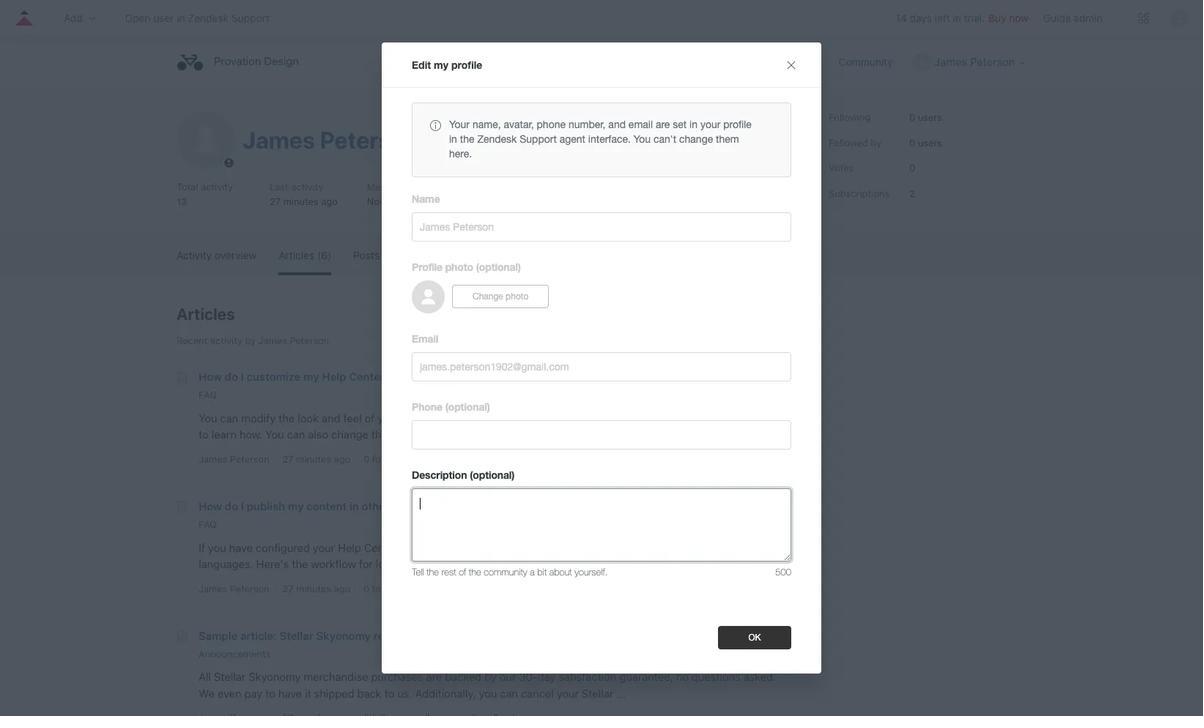 Task type: vqa. For each thing, say whether or not it's contained in the screenshot.
Close icon within the tab
no



Task type: describe. For each thing, give the bounding box(es) containing it.
we
[[199, 687, 215, 701]]

zendesk inside 'navigation'
[[188, 12, 229, 24]]

publish inside how do i publish my content in other languages? faq
[[247, 500, 285, 513]]

profile
[[412, 261, 443, 273]]

(6)
[[317, 249, 331, 262]]

in right left
[[953, 12, 962, 24]]

user (james peterson) is a team member image
[[223, 157, 235, 169]]

activity
[[177, 249, 212, 262]]

last activity 27 minutes ago
[[270, 181, 338, 207]]

support inside your name, avatar, phone number, and email are set in your profile in the zendesk support agent interface. you can't change them here.
[[520, 133, 557, 145]]

minutes inside the last activity 27 minutes ago
[[283, 195, 319, 207]]

also
[[308, 428, 329, 442]]

posts (5)
[[353, 249, 396, 262]]

supported
[[716, 541, 768, 555]]

since
[[406, 181, 430, 193]]

peterson down how.
[[230, 454, 270, 465]]

edit my profile dialog
[[382, 42, 822, 675]]

into
[[555, 558, 574, 571]]

total
[[177, 181, 198, 193]]

in right the user
[[177, 12, 185, 24]]

your inside all stellar skyonomy merchandise purchases are backed by our 30-day satisfaction guarantee, no questions asked. we even pay to have it shipped back to us. additionally, you can cancel your stellar ...
[[557, 687, 579, 701]]

them
[[716, 133, 740, 145]]

your up workflow
[[313, 541, 335, 555]]

change inside you can modify the look and feel of your help center by changing colors and fonts. see branding your help center to learn how.  you can also change the design of your help center. if you're comfort...
[[332, 428, 369, 442]]

name,
[[473, 119, 501, 130]]

you're
[[540, 428, 571, 442]]

my for center?
[[304, 371, 319, 384]]

photo for change
[[506, 292, 529, 302]]

... inside all stellar skyonomy merchandise purchases are backed by our 30-day satisfaction guarantee, no questions asked. we even pay to have it shipped back to us. additionally, you can cancel your stellar ...
[[617, 687, 626, 701]]

how.
[[240, 428, 263, 442]]

purchases
[[371, 671, 423, 684]]

ok
[[749, 634, 761, 644]]

14
[[896, 12, 907, 24]]

(0)
[[472, 249, 486, 262]]

to right pay
[[265, 687, 275, 701]]

2 horizontal spatial you
[[557, 541, 575, 555]]

2
[[910, 187, 915, 199]]

none text field inside edit my profile dialog
[[412, 489, 792, 562]]

james down languages.
[[199, 583, 228, 595]]

james peterson inside popup button
[[935, 55, 1015, 68]]

edit for edit profile
[[718, 117, 734, 128]]

optional for description ( optional )
[[473, 469, 512, 481]]

yourself.
[[575, 566, 608, 578]]

your right branding
[[687, 412, 709, 425]]

you inside all stellar skyonomy merchandise purchases are backed by our 30-day satisfaction guarantee, no questions asked. we even pay to have it shipped back to us. additionally, you can cancel your stellar ...
[[479, 687, 497, 701]]

open user in zendesk support link
[[125, 12, 270, 24]]

guarantee,
[[620, 671, 674, 684]]

zendesk inside your name, avatar, phone number, and email are set in your profile in the zendesk support agent interface. you can't change them here.
[[478, 133, 517, 145]]

my inside dialog
[[434, 58, 449, 71]]

left
[[935, 12, 951, 24]]

0 vertical spatial (
[[476, 261, 479, 273]]

500
[[776, 566, 792, 578]]

help down changing
[[465, 428, 489, 442]]

27 minutes ago for your
[[283, 583, 351, 595]]

faq inside how do i publish my content in other languages? faq
[[199, 519, 217, 531]]

edit profile button
[[704, 111, 778, 134]]

activity right recent
[[210, 335, 243, 347]]

27 for customize
[[283, 454, 294, 465]]

of inside dialog
[[459, 566, 466, 578]]

avatar,
[[504, 119, 534, 130]]

0 vertical spatial optional
[[479, 261, 518, 273]]

change photo button
[[452, 285, 549, 309]]

your name, avatar, phone number, and email are set in your profile in the zendesk support agent interface. you can't change them here.
[[449, 119, 752, 160]]

buy now link
[[989, 12, 1029, 24]]

support inside 'navigation'
[[232, 12, 270, 24]]

questions
[[692, 671, 741, 684]]

peterson down here's
[[230, 583, 270, 595]]

design
[[391, 428, 424, 442]]

followers for of
[[372, 454, 412, 465]]

help down the multiple
[[451, 558, 474, 571]]

here's
[[256, 558, 289, 571]]

all stellar skyonomy merchandise purchases are backed by our 30-day satisfaction guarantee, no questions asked. we even pay to have it shipped back to us. additionally, you can cancel your stellar ...
[[199, 671, 777, 701]]

can down the look
[[287, 428, 305, 442]]

2 horizontal spatial content
[[638, 541, 677, 555]]

email
[[412, 333, 439, 345]]

help right branding
[[712, 412, 735, 425]]

additionally,
[[415, 687, 476, 701]]

0 users for following
[[910, 111, 943, 123]]

multiple
[[456, 541, 496, 555]]

in inside if you have configured your help center to support multiple languages, you can publish content in your supported languages.   here's the workflow for localizing your help center content into other ...
[[679, 541, 688, 555]]

fonts.
[[586, 412, 614, 425]]

zendesk products image
[[1139, 13, 1149, 23]]

comments
[[418, 249, 470, 262]]

other inside how do i publish my content in other languages? faq
[[362, 500, 390, 513]]

if inside you can modify the look and feel of your help center by changing colors and fonts. see branding your help center to learn how.  you can also change the design of your help center. if you're comfort...
[[531, 428, 537, 442]]

how do i publish my content in other languages? faq
[[199, 500, 452, 531]]

activity overview
[[177, 249, 257, 262]]

faq link for how do i customize my help center?
[[199, 390, 217, 401]]

stellar inside sample article: stellar skyonomy refund policies announcements
[[280, 629, 314, 643]]

feel
[[343, 412, 362, 425]]

if inside if you have configured your help center to support multiple languages, you can publish content in your supported languages.   here's the workflow for localizing your help center content into other ...
[[199, 541, 205, 555]]

user
[[153, 12, 174, 24]]

by up customize
[[245, 335, 256, 347]]

customize
[[247, 371, 301, 384]]

... inside if you have configured your help center to support multiple languages, you can publish content in your supported languages.   here's the workflow for localizing your help center content into other ...
[[607, 558, 616, 571]]

buy
[[989, 12, 1007, 24]]

can inside all stellar skyonomy merchandise purchases are backed by our 30-day satisfaction guarantee, no questions asked. we even pay to have it shipped back to us. additionally, you can cancel your stellar ...
[[500, 687, 518, 701]]

(5)
[[382, 249, 396, 262]]

james peterson main content
[[0, 89, 1204, 717]]

ago inside the last activity 27 minutes ago
[[321, 195, 338, 207]]

the inside if you have configured your help center to support multiple languages, you can publish content in your supported languages.   here's the workflow for localizing your help center content into other ...
[[292, 558, 308, 571]]

27 for publish
[[283, 583, 294, 595]]

provation design help center home page image
[[177, 49, 204, 76]]

followers for to
[[372, 583, 412, 595]]

17,
[[415, 195, 427, 207]]

edit profile
[[718, 117, 763, 128]]

provation design
[[214, 55, 299, 68]]

change
[[473, 292, 503, 302]]

back
[[357, 687, 382, 701]]

1 horizontal spatial and
[[564, 412, 583, 425]]

james peterson down languages.
[[199, 583, 270, 595]]

to inside you can modify the look and feel of your help center by changing colors and fonts. see branding your help center to learn how.  you can also change the design of your help center. if you're comfort...
[[199, 428, 209, 442]]

1 vertical spatial you
[[199, 412, 217, 425]]

description ( optional )
[[412, 469, 515, 481]]

agent
[[560, 133, 586, 145]]

number,
[[569, 119, 606, 130]]

by inside all stellar skyonomy merchandise purchases are backed by our 30-day satisfaction guarantee, no questions asked. we even pay to have it shipped back to us. additionally, you can cancel your stellar ...
[[485, 671, 497, 684]]

open
[[125, 12, 151, 24]]

our
[[500, 671, 516, 684]]

Email field
[[412, 352, 792, 382]]

center?
[[349, 371, 391, 384]]

all
[[199, 671, 211, 684]]

us.
[[398, 687, 412, 701]]

merchandise
[[304, 671, 368, 684]]

changing
[[481, 412, 527, 425]]

the left the look
[[279, 412, 295, 425]]

do for publish
[[225, 500, 238, 513]]

you can modify the look and feel of your help center by changing colors and fonts. see branding your help center to learn how.  you can also change the design of your help center. if you're comfort...
[[199, 412, 772, 442]]

how for how do i publish my content in other languages?
[[199, 500, 222, 513]]

subscriptions
[[829, 187, 890, 199]]

Name field
[[412, 212, 792, 242]]

help inside how do i customize my help center? faq
[[322, 371, 346, 384]]

votes
[[829, 162, 854, 174]]

member
[[367, 181, 404, 193]]

( for description ( optional )
[[470, 469, 473, 481]]

phone
[[412, 401, 443, 413]]

13
[[177, 195, 187, 207]]

guide admin
[[1044, 12, 1103, 24]]

to left us.
[[385, 687, 395, 701]]

article:
[[240, 629, 277, 643]]

have inside if you have configured your help center to support multiple languages, you can publish content in your supported languages.   here's the workflow for localizing your help center content into other ...
[[229, 541, 253, 555]]

0 vertical spatial of
[[365, 412, 375, 425]]

admin
[[1074, 12, 1103, 24]]

0 followers for to
[[364, 583, 412, 595]]

can up learn
[[220, 412, 238, 425]]

photo for profile
[[445, 261, 473, 273]]

minutes for help
[[296, 454, 332, 465]]

faq link for how do i publish my content in other languages?
[[199, 519, 217, 531]]

are inside your name, avatar, phone number, and email are set in your profile in the zendesk support agent interface. you can't change them here.
[[656, 119, 670, 130]]

content inside how do i publish my content in other languages? faq
[[307, 500, 347, 513]]

the right 'tell'
[[427, 566, 439, 578]]

your up the design
[[378, 412, 400, 425]]

how do i customize my help center? faq
[[199, 371, 391, 401]]

provation
[[214, 55, 261, 68]]

name
[[412, 193, 440, 205]]

0 horizontal spatial stellar
[[214, 671, 246, 684]]

have inside all stellar skyonomy merchandise purchases are backed by our 30-day satisfaction guarantee, no questions asked. we even pay to have it shipped back to us. additionally, you can cancel your stellar ...
[[278, 687, 302, 701]]

in right set
[[690, 119, 698, 130]]

other inside if you have configured your help center to support multiple languages, you can publish content in your supported languages.   here's the workflow for localizing your help center content into other ...
[[577, 558, 604, 571]]

0 vertical spatial )
[[518, 261, 521, 273]]

sample article: stellar skyonomy refund policies announcements
[[199, 629, 451, 660]]

comments (0) link
[[418, 238, 486, 273]]

sample article: stellar skyonomy refund policies link
[[199, 629, 451, 643]]

and for number,
[[609, 119, 626, 130]]

) for phone ( optional )
[[487, 401, 490, 413]]

satisfaction
[[559, 671, 617, 684]]



Task type: locate. For each thing, give the bounding box(es) containing it.
2 followers from the top
[[372, 583, 412, 595]]

how inside how do i customize my help center? faq
[[199, 371, 222, 384]]

modify
[[241, 412, 276, 425]]

peterson
[[971, 55, 1015, 68], [320, 126, 418, 154], [290, 335, 329, 347], [230, 454, 270, 465], [230, 583, 270, 595]]

2 vertical spatial of
[[459, 566, 466, 578]]

0 vertical spatial edit
[[412, 58, 431, 71]]

0 followers down the design
[[364, 454, 412, 465]]

1 27 minutes ago from the top
[[283, 454, 351, 465]]

2 i from the top
[[241, 500, 244, 513]]

can
[[220, 412, 238, 425], [287, 428, 305, 442], [578, 541, 596, 555], [500, 687, 518, 701]]

minutes down "also"
[[296, 454, 332, 465]]

profile inside your name, avatar, phone number, and email are set in your profile in the zendesk support agent interface. you can't change them here.
[[724, 119, 752, 130]]

1 vertical spatial users
[[918, 137, 943, 148]]

how down recent
[[199, 371, 222, 384]]

here.
[[449, 148, 472, 160]]

comments (0)
[[418, 249, 486, 262]]

2 do from the top
[[225, 500, 238, 513]]

1 horizontal spatial content
[[514, 558, 553, 571]]

of right the design
[[427, 428, 437, 442]]

publish inside if you have configured your help center to support multiple languages, you can publish content in your supported languages.   here's the workflow for localizing your help center content into other ...
[[599, 541, 635, 555]]

0 vertical spatial articles
[[279, 249, 315, 262]]

following
[[829, 111, 871, 123]]

faq link up learn
[[199, 390, 217, 401]]

14 days left in trial. buy now
[[896, 12, 1029, 24]]

can inside if you have configured your help center to support multiple languages, you can publish content in your supported languages.   here's the workflow for localizing your help center content into other ...
[[578, 541, 596, 555]]

i inside how do i customize my help center? faq
[[241, 371, 244, 384]]

james up customize
[[258, 335, 287, 347]]

0 vertical spatial my
[[434, 58, 449, 71]]

followers down localizing
[[372, 583, 412, 595]]

1 vertical spatial articles
[[177, 305, 235, 324]]

1 vertical spatial edit
[[718, 117, 734, 128]]

1 horizontal spatial zendesk
[[478, 133, 517, 145]]

ok button
[[718, 627, 792, 650]]

tell
[[412, 566, 424, 578]]

other
[[362, 500, 390, 513], [577, 558, 604, 571]]

optional up change photo "button"
[[479, 261, 518, 273]]

my inside how do i customize my help center? faq
[[304, 371, 319, 384]]

1 horizontal spatial articles
[[279, 249, 315, 262]]

set
[[673, 119, 687, 130]]

1 horizontal spatial skyonomy
[[316, 629, 371, 643]]

in
[[177, 12, 185, 24], [953, 12, 962, 24], [690, 119, 698, 130], [449, 133, 457, 145], [350, 500, 359, 513], [679, 541, 688, 555]]

can't
[[654, 133, 677, 145]]

photo inside "button"
[[506, 292, 529, 302]]

articles for articles (6)
[[279, 249, 315, 262]]

0 vertical spatial how
[[199, 371, 222, 384]]

email
[[629, 119, 653, 130]]

i for publish
[[241, 500, 244, 513]]

you down the backed in the bottom of the page
[[479, 687, 497, 701]]

1 vertical spatial other
[[577, 558, 604, 571]]

faq inside how do i customize my help center? faq
[[199, 390, 217, 401]]

2 vertical spatial optional
[[473, 469, 512, 481]]

bit
[[538, 566, 547, 578]]

and up 'you're'
[[564, 412, 583, 425]]

you up into
[[557, 541, 575, 555]]

0 horizontal spatial if
[[199, 541, 205, 555]]

you up languages.
[[208, 541, 226, 555]]

) for description ( optional )
[[512, 469, 515, 481]]

do for customize
[[225, 371, 238, 384]]

guide admin link
[[1044, 12, 1103, 24]]

1 vertical spatial change
[[332, 428, 369, 442]]

other left languages?
[[362, 500, 390, 513]]

0 votes
[[493, 583, 526, 595]]

even
[[218, 687, 242, 701]]

are
[[656, 119, 670, 130], [426, 671, 442, 684]]

i for customize
[[241, 371, 244, 384]]

1 vertical spatial )
[[487, 401, 490, 413]]

overview
[[215, 249, 257, 262]]

2 horizontal spatial (
[[476, 261, 479, 273]]

the left the design
[[371, 428, 388, 442]]

you up learn
[[199, 412, 217, 425]]

rest
[[442, 566, 456, 578]]

support up the provation design
[[232, 12, 270, 24]]

comfort...
[[574, 428, 623, 442]]

change photo
[[473, 292, 529, 302]]

users for following
[[918, 111, 943, 123]]

followers down the design
[[372, 454, 412, 465]]

1 vertical spatial my
[[304, 371, 319, 384]]

1 0 users from the top
[[910, 111, 943, 123]]

followed by
[[829, 137, 882, 148]]

community link
[[839, 54, 908, 69]]

0 vertical spatial stellar
[[280, 629, 314, 643]]

and up interface.
[[609, 119, 626, 130]]

2 horizontal spatial and
[[609, 119, 626, 130]]

how for how do i customize my help center?
[[199, 371, 222, 384]]

articles up recent
[[177, 305, 235, 324]]

support
[[414, 541, 453, 555]]

2 how from the top
[[199, 500, 222, 513]]

i inside how do i publish my content in other languages? faq
[[241, 500, 244, 513]]

1 horizontal spatial support
[[520, 133, 557, 145]]

minutes
[[283, 195, 319, 207], [296, 454, 332, 465], [296, 583, 332, 595]]

1 vertical spatial ago
[[334, 454, 351, 465]]

stellar right article:
[[280, 629, 314, 643]]

have
[[229, 541, 253, 555], [278, 687, 302, 701]]

1 horizontal spatial of
[[427, 428, 437, 442]]

in up workflow
[[350, 500, 359, 513]]

total activity 13
[[177, 181, 233, 207]]

0 vertical spatial 27 minutes ago
[[283, 454, 351, 465]]

the inside your name, avatar, phone number, and email are set in your profile in the zendesk support agent interface. you can't change them here.
[[460, 133, 475, 145]]

) up change photo
[[518, 261, 521, 273]]

edit my profile heading
[[412, 58, 483, 71]]

1 vertical spatial minutes
[[296, 454, 332, 465]]

1 0 followers from the top
[[364, 454, 412, 465]]

1 vertical spatial are
[[426, 671, 442, 684]]

change down feel at the left bottom
[[332, 428, 369, 442]]

27 inside the last activity 27 minutes ago
[[270, 195, 281, 207]]

change down set
[[680, 133, 713, 145]]

1 vertical spatial 0 users
[[910, 137, 943, 148]]

0 horizontal spatial articles
[[177, 305, 235, 324]]

0 horizontal spatial skyonomy
[[249, 671, 301, 684]]

1 do from the top
[[225, 371, 238, 384]]

1 vertical spatial if
[[199, 541, 205, 555]]

... right into
[[607, 558, 616, 571]]

activity inside the last activity 27 minutes ago
[[291, 181, 323, 193]]

do up languages.
[[225, 500, 238, 513]]

1 vertical spatial have
[[278, 687, 302, 701]]

faq up learn
[[199, 390, 217, 401]]

2 0 followers from the top
[[364, 583, 412, 595]]

interface.
[[589, 133, 631, 145]]

your down support
[[426, 558, 448, 571]]

skyonomy inside all stellar skyonomy merchandise purchases are backed by our 30-day satisfaction guarantee, no questions asked. we even pay to have it shipped back to us. additionally, you can cancel your stellar ...
[[249, 671, 301, 684]]

0 vertical spatial 0 followers
[[364, 454, 412, 465]]

1 faq link from the top
[[199, 390, 217, 401]]

0 horizontal spatial and
[[322, 412, 341, 425]]

branding
[[639, 412, 684, 425]]

none telephone field inside edit my profile dialog
[[412, 421, 792, 450]]

by inside you can modify the look and feel of your help center by changing colors and fonts. see branding your help center to learn how.  you can also change the design of your help center. if you're comfort...
[[466, 412, 478, 425]]

activity for total activity
[[201, 181, 233, 193]]

help left center?
[[322, 371, 346, 384]]

1 vertical spatial publish
[[599, 541, 635, 555]]

optional down center.
[[473, 469, 512, 481]]

1 horizontal spatial you
[[266, 428, 284, 442]]

2023
[[430, 195, 453, 207]]

0 vertical spatial do
[[225, 371, 238, 384]]

0 vertical spatial publish
[[247, 500, 285, 513]]

my for in
[[288, 500, 304, 513]]

0 followers for of
[[364, 454, 412, 465]]

2 horizontal spatial stellar
[[582, 687, 614, 701]]

1 horizontal spatial ...
[[617, 687, 626, 701]]

0 horizontal spatial you
[[208, 541, 226, 555]]

0 vertical spatial ago
[[321, 195, 338, 207]]

1 vertical spatial stellar
[[214, 671, 246, 684]]

( for phone ( optional )
[[446, 401, 448, 413]]

2 vertical spatial minutes
[[296, 583, 332, 595]]

)
[[518, 261, 521, 273], [487, 401, 490, 413], [512, 469, 515, 481]]

1 vertical spatial optional
[[448, 401, 487, 413]]

do down "recent activity by james peterson"
[[225, 371, 238, 384]]

help
[[322, 371, 346, 384], [403, 412, 426, 425], [712, 412, 735, 425], [465, 428, 489, 442], [338, 541, 361, 555], [451, 558, 474, 571]]

james up the last
[[243, 126, 315, 154]]

navigation
[[0, 0, 1204, 37]]

change inside your name, avatar, phone number, and email are set in your profile in the zendesk support agent interface. you can't change them here.
[[680, 133, 713, 145]]

0 horizontal spatial (
[[446, 401, 448, 413]]

activity down user (james peterson) is a team member icon
[[201, 181, 233, 193]]

and inside your name, avatar, phone number, and email are set in your profile in the zendesk support agent interface. you can't change them here.
[[609, 119, 626, 130]]

0 vertical spatial minutes
[[283, 195, 319, 207]]

peterson down the buy
[[971, 55, 1015, 68]]

support down the phone
[[520, 133, 557, 145]]

1 vertical spatial 27
[[283, 454, 294, 465]]

27 up "how do i publish my content in other languages?" "link"
[[283, 454, 294, 465]]

( right phone
[[446, 401, 448, 413]]

1 vertical spatial ...
[[617, 687, 626, 701]]

1 vertical spatial faq link
[[199, 519, 217, 531]]

skyonomy inside sample article: stellar skyonomy refund policies announcements
[[316, 629, 371, 643]]

in left supported
[[679, 541, 688, 555]]

workflow
[[311, 558, 356, 571]]

0 vertical spatial are
[[656, 119, 670, 130]]

0 users for followed by
[[910, 137, 943, 148]]

your inside your name, avatar, phone number, and email are set in your profile in the zendesk support agent interface. you can't change them here.
[[701, 119, 721, 130]]

shipped
[[314, 687, 354, 701]]

phone ( optional )
[[412, 401, 490, 413]]

my inside how do i publish my content in other languages? faq
[[288, 500, 304, 513]]

0 vertical spatial have
[[229, 541, 253, 555]]

0 users up the 2 at right
[[910, 137, 943, 148]]

1 vertical spatial i
[[241, 500, 244, 513]]

james peterson down trial.
[[935, 55, 1015, 68]]

None text field
[[412, 489, 792, 562]]

0 followers down localizing
[[364, 583, 412, 595]]

photo
[[445, 261, 473, 273], [506, 292, 529, 302]]

users for followed by
[[918, 137, 943, 148]]

1 horizontal spatial edit
[[718, 117, 734, 128]]

help up workflow
[[338, 541, 361, 555]]

edit inside edit my profile dialog
[[412, 58, 431, 71]]

0 horizontal spatial support
[[232, 12, 270, 24]]

0 vertical spatial if
[[531, 428, 537, 442]]

your down phone ( optional )
[[440, 428, 462, 442]]

ago for help
[[334, 454, 351, 465]]

ago
[[321, 195, 338, 207], [334, 454, 351, 465], [334, 583, 351, 595]]

edit my profile
[[412, 58, 483, 71]]

0 vertical spatial change
[[680, 133, 713, 145]]

27 down here's
[[283, 583, 294, 595]]

ago up (6)
[[321, 195, 338, 207]]

i up languages.
[[241, 500, 244, 513]]

2 users from the top
[[918, 137, 943, 148]]

minutes down workflow
[[296, 583, 332, 595]]

0 horizontal spatial change
[[332, 428, 369, 442]]

1 vertical spatial faq
[[199, 519, 217, 531]]

do inside how do i publish my content in other languages? faq
[[225, 500, 238, 513]]

james inside popup button
[[935, 55, 968, 68]]

james down left
[[935, 55, 968, 68]]

the up "here."
[[460, 133, 475, 145]]

phone
[[537, 119, 566, 130]]

0 horizontal spatial publish
[[247, 500, 285, 513]]

look
[[298, 412, 319, 425]]

1 vertical spatial do
[[225, 500, 238, 513]]

2 horizontal spatial of
[[459, 566, 466, 578]]

ago down workflow
[[334, 583, 351, 595]]

optional right phone
[[448, 401, 487, 413]]

0 horizontal spatial edit
[[412, 58, 431, 71]]

1 vertical spatial content
[[638, 541, 677, 555]]

activity inside total activity 13
[[201, 181, 233, 193]]

1 vertical spatial of
[[427, 428, 437, 442]]

0 vertical spatial photo
[[445, 261, 473, 273]]

posts
[[353, 249, 380, 262]]

2 vertical spatial stellar
[[582, 687, 614, 701]]

1 horizontal spatial if
[[531, 428, 537, 442]]

votes
[[502, 583, 526, 595]]

ago for content
[[334, 583, 351, 595]]

faq link up languages.
[[199, 519, 217, 531]]

...
[[607, 558, 616, 571], [617, 687, 626, 701]]

member since november 17, 2023
[[367, 181, 453, 207]]

articles for articles
[[177, 305, 235, 324]]

1 horizontal spatial other
[[577, 558, 604, 571]]

zendesk down name,
[[478, 133, 517, 145]]

to left learn
[[199, 428, 209, 442]]

1 horizontal spatial you
[[479, 687, 497, 701]]

profile inside button
[[737, 117, 763, 128]]

james peterson
[[935, 55, 1015, 68], [243, 126, 418, 154], [199, 454, 270, 465], [199, 583, 270, 595]]

2 vertical spatial my
[[288, 500, 304, 513]]

can up yourself.
[[578, 541, 596, 555]]

1 i from the top
[[241, 371, 244, 384]]

your left supported
[[691, 541, 713, 555]]

days
[[910, 12, 932, 24]]

publish up yourself.
[[599, 541, 635, 555]]

i left customize
[[241, 371, 244, 384]]

can down our on the left bottom of the page
[[500, 687, 518, 701]]

1 faq from the top
[[199, 390, 217, 401]]

0
[[910, 111, 916, 123], [910, 137, 916, 148], [910, 162, 916, 174], [364, 454, 370, 465], [364, 583, 370, 595], [493, 583, 499, 595]]

james down learn
[[199, 454, 228, 465]]

1 users from the top
[[918, 111, 943, 123]]

languages?
[[393, 500, 452, 513]]

trial.
[[964, 12, 985, 24]]

james peterson up the last activity 27 minutes ago
[[243, 126, 418, 154]]

faq link
[[199, 390, 217, 401], [199, 519, 217, 531]]

of right feel at the left bottom
[[365, 412, 375, 425]]

community
[[484, 566, 528, 578]]

the
[[460, 133, 475, 145], [279, 412, 295, 425], [371, 428, 388, 442], [292, 558, 308, 571], [427, 566, 439, 578], [469, 566, 481, 578]]

languages,
[[499, 541, 554, 555]]

help up the design
[[403, 412, 426, 425]]

0 vertical spatial zendesk
[[188, 12, 229, 24]]

0 vertical spatial you
[[634, 133, 651, 145]]

2 faq from the top
[[199, 519, 217, 531]]

2 horizontal spatial )
[[518, 261, 521, 273]]

0 horizontal spatial you
[[199, 412, 217, 425]]

james peterson button
[[914, 54, 1027, 72]]

1 vertical spatial 0 followers
[[364, 583, 412, 595]]

27 minutes ago down "also"
[[283, 454, 351, 465]]

of right rest
[[459, 566, 466, 578]]

how
[[199, 371, 222, 384], [199, 500, 222, 513]]

you down email
[[634, 133, 651, 145]]

0 vertical spatial skyonomy
[[316, 629, 371, 643]]

27 down the last
[[270, 195, 281, 207]]

how inside how do i publish my content in other languages? faq
[[199, 500, 222, 513]]

configured
[[256, 541, 310, 555]]

edit inside edit profile button
[[718, 117, 734, 128]]

2 vertical spatial (
[[470, 469, 473, 481]]

peterson up how do i customize my help center? link
[[290, 335, 329, 347]]

( up change
[[476, 261, 479, 273]]

james peterson down learn
[[199, 454, 270, 465]]

2 0 users from the top
[[910, 137, 943, 148]]

2 faq link from the top
[[199, 519, 217, 531]]

2 vertical spatial you
[[266, 428, 284, 442]]

the down configured
[[292, 558, 308, 571]]

guide
[[1044, 12, 1072, 24]]

design
[[264, 55, 299, 68]]

publish up configured
[[247, 500, 285, 513]]

0 horizontal spatial zendesk
[[188, 12, 229, 24]]

by right followed
[[871, 137, 882, 148]]

announcements link
[[199, 648, 271, 660]]

by left our on the left bottom of the page
[[485, 671, 497, 684]]

learn
[[212, 428, 237, 442]]

minutes for content
[[296, 583, 332, 595]]

1 vertical spatial photo
[[506, 292, 529, 302]]

0 horizontal spatial content
[[307, 500, 347, 513]]

to up localizing
[[401, 541, 411, 555]]

by left changing
[[466, 412, 478, 425]]

do inside how do i customize my help center? faq
[[225, 371, 238, 384]]

0 horizontal spatial )
[[487, 401, 490, 413]]

27 minutes ago for look
[[283, 454, 351, 465]]

to inside if you have configured your help center to support multiple languages, you can publish content in your supported languages.   here's the workflow for localizing your help center content into other ...
[[401, 541, 411, 555]]

and for look
[[322, 412, 341, 425]]

activity for last activity
[[291, 181, 323, 193]]

None telephone field
[[412, 421, 792, 450]]

have up languages.
[[229, 541, 253, 555]]

1 followers from the top
[[372, 454, 412, 465]]

skyonomy up merchandise
[[316, 629, 371, 643]]

refund
[[374, 629, 408, 643]]

1 vertical spatial skyonomy
[[249, 671, 301, 684]]

how up languages.
[[199, 500, 222, 513]]

30-
[[519, 671, 538, 684]]

peterson up the member
[[320, 126, 418, 154]]

1 vertical spatial 27 minutes ago
[[283, 583, 351, 595]]

1 horizontal spatial have
[[278, 687, 302, 701]]

open user in zendesk support
[[125, 12, 270, 24]]

other right into
[[577, 558, 604, 571]]

the down the multiple
[[469, 566, 481, 578]]

you inside your name, avatar, phone number, and email are set in your profile in the zendesk support agent interface. you can't change them here.
[[634, 133, 651, 145]]

optional for phone ( optional )
[[448, 401, 487, 413]]

27 minutes ago down workflow
[[283, 583, 351, 595]]

in down the your
[[449, 133, 457, 145]]

1 how from the top
[[199, 371, 222, 384]]

stellar down satisfaction
[[582, 687, 614, 701]]

your down satisfaction
[[557, 687, 579, 701]]

are up can't
[[656, 119, 670, 130]]

0 vertical spatial followers
[[372, 454, 412, 465]]

2 horizontal spatial you
[[634, 133, 651, 145]]

edit for edit my profile
[[412, 58, 431, 71]]

cancel
[[521, 687, 554, 701]]

followed
[[829, 137, 869, 148]]

peterson inside popup button
[[971, 55, 1015, 68]]

in inside how do i publish my content in other languages? faq
[[350, 500, 359, 513]]

activity right the last
[[291, 181, 323, 193]]

navigation containing open user in zendesk support
[[0, 0, 1204, 37]]

2 vertical spatial 27
[[283, 583, 294, 595]]

1 vertical spatial followers
[[372, 583, 412, 595]]

0 vertical spatial other
[[362, 500, 390, 513]]

center.
[[491, 428, 528, 442]]

pay
[[244, 687, 263, 701]]

1 vertical spatial zendesk
[[478, 133, 517, 145]]

articles left (6)
[[279, 249, 315, 262]]

2 27 minutes ago from the top
[[283, 583, 351, 595]]

are inside all stellar skyonomy merchandise purchases are backed by our 30-day satisfaction guarantee, no questions asked. we even pay to have it shipped back to us. additionally, you can cancel your stellar ...
[[426, 671, 442, 684]]

if up languages.
[[199, 541, 205, 555]]

) down center.
[[512, 469, 515, 481]]

1 horizontal spatial )
[[512, 469, 515, 481]]

for
[[359, 558, 373, 571]]

james
[[935, 55, 968, 68], [243, 126, 315, 154], [258, 335, 287, 347], [199, 454, 228, 465], [199, 583, 228, 595]]



